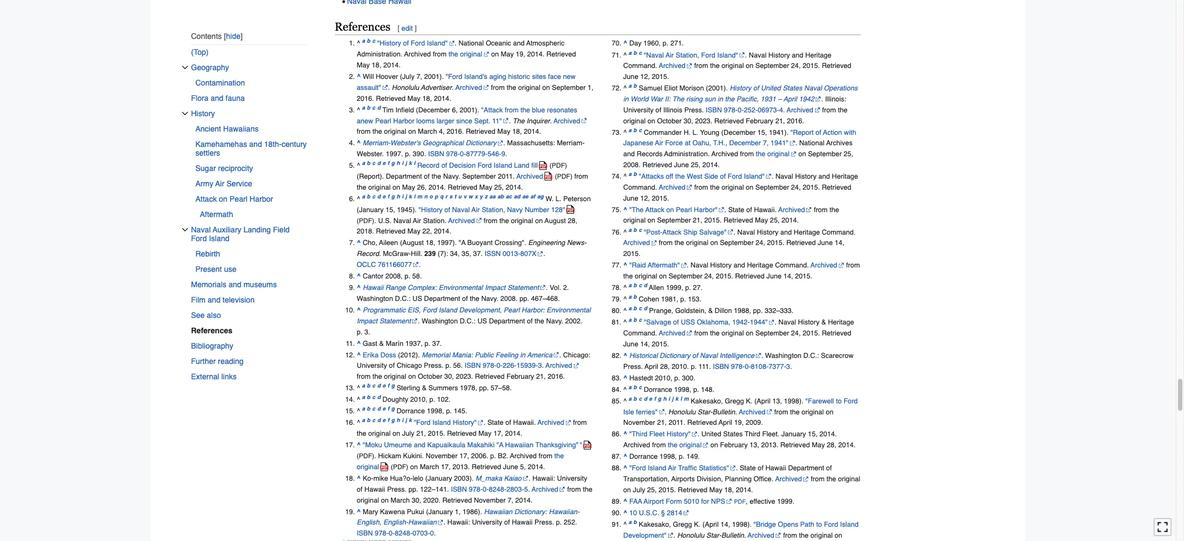 Task type: describe. For each thing, give the bounding box(es) containing it.
the inside history of united states naval operations in world war ii: the rising sun in the pacific, 1931 – april 1942
[[672, 95, 684, 103]]

c left doughty
[[372, 394, 375, 401]]

c link for b link underneath hastedt at right
[[639, 384, 642, 393]]

number
[[525, 206, 549, 213]]

retrieved up 1986).
[[442, 496, 472, 504]]

feeling
[[496, 351, 518, 359]]

may up will
[[357, 61, 370, 69]]

press. for . chicago: university of chicago press. p. 56.
[[424, 362, 444, 370]]

1 horizontal spatial (december
[[721, 128, 755, 136]]

2 vertical spatial february
[[720, 441, 748, 449]]

b link up isle
[[633, 395, 637, 405]]

761166077
[[378, 260, 412, 268]]

naval inside history of united states naval operations in world war ii: the rising sun in the pacific, 1931 – april 1942
[[804, 84, 822, 92]]

1, inside from the original on september 1, 2016
[[588, 83, 593, 91]]

b up will
[[367, 38, 370, 44]]

d link up "moku
[[377, 417, 381, 427]]

face
[[548, 73, 561, 80]]

2 ^ a b from the top
[[623, 171, 637, 180]]

e for ^ a b c d e f g h i j k l m
[[649, 395, 652, 402]]

of inside . hawaii: university of hawaii press. pp. 122–141.
[[357, 485, 363, 493]]

memorial mania: public feeling in america link
[[422, 351, 559, 359]]

c link for b link above will
[[372, 38, 375, 47]]

b up world
[[633, 83, 637, 89]]

25, inside on september 25, 2008
[[844, 150, 853, 158]]

j for ^ a b c d e f g h i j k
[[405, 417, 407, 424]]

e link for kakesako, gregg k. (april 13, 1998).
[[649, 395, 652, 405]]

f link for .
[[388, 417, 389, 427]]

film and television
[[191, 295, 255, 304]]

history link
[[191, 106, 307, 121]]

a up will
[[362, 38, 365, 44]]

2 vertical spatial hawaiian
[[408, 518, 437, 526]]

department inside "(pdf) (report). department of the navy. september 2011. archived"
[[386, 172, 422, 180]]

2 from the original on september 24, 2015 . retrieved june 14, 2015 . from the top
[[623, 329, 851, 348]]

j for ^ a b c d e f g h i j k l m
[[672, 395, 673, 402]]

p. left "145."
[[446, 407, 452, 415]]

b link up anew
[[367, 104, 370, 114]]

2 vertical spatial april
[[719, 419, 732, 427]]

2016 up "report on the right top of the page
[[787, 117, 802, 125]]

pp. inside ^ a b c d allen 1999, p. 27. ^ a b cohen 1981, p. 153. ^ a b c d prange, goldstein, & dillon 1988, pp. 332–333.
[[753, 307, 763, 315]]

7, inside "report of action with japanese air force at oahu, t.h., december 7, 1941"
[[763, 139, 769, 147]]

d.c.: for historical
[[803, 351, 819, 359]]

2001). for 6,
[[460, 106, 479, 114]]

1 horizontal spatial . retrieved may 18, 2014 .
[[674, 486, 753, 494]]

july for 21,
[[402, 429, 414, 437]]

15, inside w. l. peterson (january 15, 1945).
[[386, 206, 395, 213]]

p. 111.
[[691, 362, 711, 370]]

a inside ^ a b c d e f g h i j k l
[[362, 160, 365, 167]]

0013-807x link
[[503, 250, 543, 258]]

from inside the from the original on march 30, 2020
[[567, 485, 581, 493]]

the inside "(pdf) (report). department of the navy. september 2011. archived"
[[432, 172, 441, 180]]

historic
[[508, 73, 530, 80]]

history" for "ford island history"
[[453, 419, 477, 427]]

b link up will
[[367, 38, 370, 47]]

mike
[[373, 474, 388, 482]]

n link
[[424, 193, 427, 203]]

c up will
[[372, 38, 375, 44]]

1 vertical spatial island"
[[717, 51, 738, 59]]

january
[[781, 430, 806, 438]]

b link down 10 u.s.c.
[[633, 519, 637, 528]]

record of decision ford island land fill link
[[417, 157, 548, 174]]

september up 1931 at the top right of the page
[[755, 62, 789, 70]]

"raid aftermath"
[[629, 261, 680, 269]]

from inside from the original on
[[783, 531, 797, 539]]

g for ^ a b c d e f g sterling & summers 1978, pp. 57–58. ^ a b c d doughty 2010, p. 102. ^ a b c d e f g dorrance 1998, p. 145.
[[391, 383, 395, 389]]

m for ^ a b c d e f g h i j k l m
[[684, 395, 689, 402]]

i for ^ a b c d e f g h i j k l m
[[668, 395, 670, 402]]

edit link
[[401, 24, 413, 32]]

commander h. l. young (december 15, 1941).
[[644, 128, 790, 136]]

b link left "post-
[[633, 226, 637, 236]]

a down erika
[[362, 383, 365, 389]]

pp. inside ^ a b c d e f g sterling & summers 1978, pp. 57–58. ^ a b c d doughty 2010, p. 102. ^ a b c d e f g dorrance 1998, p. 145.
[[479, 384, 489, 392]]

b link up japanese
[[633, 127, 637, 136]]

impact inside programmatic eis, ford island development, pearl harbor: environmental impact statement
[[357, 317, 377, 325]]

d down cohen
[[644, 305, 647, 312]]

ancient
[[195, 124, 221, 133]]

of up office.
[[758, 464, 764, 472]]

e link down webster.
[[383, 160, 386, 169]]

of inside "(pdf) (report). department of the navy. september 2011. archived"
[[424, 172, 430, 180]]

original inside from the original on november 21, 2011
[[802, 408, 824, 416]]

. naval history and heritage command. for side
[[623, 172, 858, 191]]

and inside . national archives and records administration. archived from
[[623, 150, 635, 158]]

(pdf) inside the "moku umeume and kapuaikaula makahiki "a hawaiian thanksgiving" " (pdf) . hickam kukini. november 17, 2006. p. b2. archived from
[[357, 452, 374, 460]]

b link down webster.
[[367, 160, 370, 169]]

k for ^ a b c d e f g h i j k
[[409, 417, 412, 424]]

1 horizontal spatial record
[[417, 161, 440, 169]]

ford inside naval auxiliary landing field ford island
[[191, 234, 207, 243]]

naval down from the original on september 21, 2015
[[737, 228, 755, 236]]

0 vertical spatial 37.
[[473, 250, 483, 258]]

"third fleet history"
[[629, 430, 691, 438]]

1 vertical spatial 13,
[[750, 441, 759, 449]]

of inside . chicago: university of chicago press. p. 56.
[[389, 362, 395, 370]]

0 vertical spatial l.
[[692, 128, 698, 136]]

7, for will hoover (july 7, 2001).
[[416, 73, 422, 80]]

0- for 8248-
[[483, 485, 489, 493]]

6,
[[452, 106, 458, 114]]

0- for 8108-
[[745, 362, 751, 370]]

university for . hawaii: university of hawaii press. pp. 122–141.
[[557, 474, 587, 482]]

may up nps
[[709, 486, 722, 494]]

crossing".
[[495, 239, 526, 247]]

^ a b c d e f g h i j k l m
[[623, 395, 689, 405]]

2010, inside ^ a b c d e f g sterling & summers 1978, pp. 57–58. ^ a b c d doughty 2010, p. 102. ^ a b c d e f g dorrance 1998, p. 145.
[[410, 396, 427, 403]]

island up kapuaikaula
[[432, 419, 451, 427]]

d link for sterling & summers 1978, pp. 57–58.
[[377, 383, 381, 392]]

1 vertical spatial star-
[[706, 531, 721, 539]]

from inside . united states third fleet. january 15, 2014. archived from
[[652, 441, 666, 449]]

may up (august
[[407, 227, 420, 235]]

978-0-226-15939-3 link
[[483, 362, 542, 370]]

may down 2014.
[[812, 441, 825, 449]]

of inside . hawaii: university of hawaii press. p. 252. isbn 978-0-8248-0703-0 .
[[504, 518, 510, 526]]

hawaiian inside the "moku umeume and kapuaikaula makahiki "a hawaiian thanksgiving" " (pdf) . hickam kukini. november 17, 2006. p. b2. archived from
[[505, 441, 533, 449]]

from inside from the original on august 28, 2018
[[484, 216, 497, 224]]

kakesako, for kakesako, gregg k. (april 13, 1998).
[[691, 397, 723, 405]]

navy. inside . vol. 2. washington d.c.: us department of the navy. 2008. pp. 467–468.
[[481, 294, 498, 302]]

b up "^ a b c d e f g h i j k"
[[367, 406, 370, 412]]

t link
[[454, 193, 456, 203]]

on inside from the original on july 25, 2015
[[623, 486, 631, 494]]

may down oceanic
[[501, 50, 514, 58]]

of left decision
[[441, 161, 447, 169]]

1 vertical spatial 1,
[[455, 508, 461, 515]]

us inside the . washington d.c.: us department of the navy. 2002. p. 3.
[[477, 317, 487, 325]]

8108-
[[751, 362, 769, 370]]

b link up "^ a b c d e f g h i j k"
[[367, 406, 370, 415]]

x small image
[[182, 226, 188, 233]]

k link for . honolulu star-bulletin . archived
[[675, 395, 678, 405]]

a inside ^ a b c d e f g h i j k l m
[[628, 395, 632, 402]]

"raid aftermath" link
[[629, 261, 687, 269]]

2010, inside "^ hastedt 2010, p. 300. ^ a b c dorrance 1998, p. 148."
[[655, 374, 672, 382]]

d for ^ a b c d e f g h i j k
[[377, 417, 381, 424]]

& inside ^ a b c d allen 1999, p. 27. ^ a b cohen 1981, p. 153. ^ a b c d prange, goldstein, & dillon 1988, pp. 332–333.
[[708, 307, 713, 315]]

young
[[700, 128, 719, 136]]

of inside . illinois: university of illinois press.
[[656, 106, 661, 114]]

1 horizontal spatial impact
[[485, 284, 506, 292]]

p. left 148.
[[693, 385, 699, 393]]

archived inside "(pdf) (report). department of the navy. september 2011. archived"
[[516, 172, 543, 180]]

isbn link down the merriam-webster's geographical dictionary link
[[428, 150, 444, 158]]

1 horizontal spatial 19,
[[734, 419, 744, 427]]

c link for b link above anew
[[372, 104, 375, 114]]

d left doughty
[[377, 394, 381, 401]]

march inside the from the original on march 30, 2020
[[391, 496, 410, 504]]

z link
[[485, 193, 487, 203]]

"history of naval air station, navy number 128" link
[[419, 201, 575, 218]]

honolulu for honolulu advertiser
[[392, 83, 419, 91]]

g link for kakesako, gregg k. (april 13, 1998).
[[658, 395, 661, 405]]

administration. for . national oceanic and atmospheric administration. archived from
[[357, 50, 402, 58]]

the original up 2003).
[[357, 452, 564, 471]]

air up "airports"
[[668, 464, 676, 472]]

isbn 978-0-87779-546-9 .
[[428, 150, 507, 158]]

e link for sterling & summers 1978, pp. 57–58.
[[383, 383, 386, 392]]

from inside from the original on november 21, 2011
[[774, 408, 788, 416]]

a left doughty
[[362, 394, 365, 401]]

history down flora
[[191, 109, 215, 118]]

d link for prange, goldstein, & dillon 1988, pp. 332–333.
[[644, 305, 647, 315]]

heritage for "attacks off the west side of ford island"
[[832, 172, 858, 180]]

isbn for 8108-
[[713, 362, 729, 370]]

a inside ^ a b c d
[[362, 104, 365, 111]]

retrieved up scarecrow
[[822, 329, 851, 337]]

ford inside "bridge opens path to ford island development"
[[824, 520, 838, 528]]

september inside "(pdf) (report). department of the navy. september 2011. archived"
[[462, 172, 496, 180]]

21, for from the original on september 21, 2015
[[693, 216, 702, 224]]

15, inside . united states third fleet. january 15, 2014. archived from
[[808, 430, 818, 438]]

f link for from the original on august 28, 2018
[[388, 193, 389, 203]]

commander
[[644, 128, 682, 136]]

h for ^ a b c d e f g h i j k l m
[[663, 395, 666, 402]]

isbn link down mania:
[[465, 362, 481, 370]]

archives
[[826, 139, 853, 147]]

1942
[[799, 95, 814, 103]]

0 vertical spatial references
[[335, 20, 390, 33]]

the inside 'isbn 978-0-226-15939-3 . archived from the original on october 30, 2023 . retrieved february 21, 2016 .'
[[372, 372, 382, 380]]

of up 'p. 111.'
[[692, 351, 698, 359]]

state for may 17,
[[487, 419, 504, 427]]

p. left 149.
[[679, 453, 685, 460]]

the inside 'from the original on july 21, 2015'
[[357, 429, 366, 437]]

retrieved down archives
[[822, 183, 851, 191]]

0 vertical spatial bulletin
[[712, 408, 735, 416]]

records
[[637, 150, 662, 158]]

2014 inside from the original on may 26, 2014
[[429, 183, 444, 191]]

advertiser
[[421, 83, 452, 91]]

1 vertical spatial hawaiian
[[484, 508, 512, 515]]

hawaii. for 25,
[[754, 206, 777, 213]]

will
[[363, 73, 374, 80]]

0 vertical spatial . honolulu star-bulletin . archived
[[665, 408, 765, 416]]

from inside 'isbn 978-0-226-15939-3 . archived from the original on october 30, 2023 . retrieved february 21, 2016 .'
[[357, 372, 371, 380]]

(7):
[[438, 250, 448, 258]]

0- for 252-
[[738, 106, 744, 114]]

p. right 1937,
[[425, 339, 430, 347]]

d for ^ a b c d allen 1999, p. 27. ^ a b cohen 1981, p. 153. ^ a b c d prange, goldstein, & dillon 1988, pp. 332–333.
[[644, 282, 647, 289]]

a down day
[[628, 49, 632, 56]]

. hawaii: university of hawaii press. pp. 122–141.
[[357, 474, 587, 493]]

d.c.: inside . vol. 2. washington d.c.: us department of the navy. 2008. pp. 467–468.
[[395, 294, 411, 302]]

contents
[[191, 31, 222, 40]]

retrieved up . retrieved june 14, 2015 .
[[786, 239, 816, 247]]

goldstein,
[[675, 307, 706, 315]]

c left "post-
[[639, 226, 642, 233]]

history up –
[[768, 51, 790, 59]]

the inside the from the original on march 30, 2020
[[583, 485, 592, 493]]

b link down 2008
[[633, 171, 637, 180]]

b down day
[[633, 49, 637, 56]]

"post-attack ship salvage"
[[644, 228, 727, 236]]

geography link
[[191, 60, 307, 75]]

retrieved up commander h. l. young (december 15, 1941).
[[714, 117, 744, 125]]

the inside from the original on september 21, 2015
[[830, 206, 839, 213]]

0 horizontal spatial 37.
[[432, 339, 442, 347]]

. national oceanic and atmospheric administration. archived from
[[357, 39, 564, 58]]

navy. inside the . washington d.c.: us department of the navy. 2002. p. 3.
[[546, 317, 563, 325]]

"third fleet history" link
[[629, 430, 697, 438]]

0 horizontal spatial environmental
[[439, 284, 483, 292]]

b left "salvage
[[633, 317, 637, 323]]

looms
[[416, 117, 435, 125]]

from inside . national archives and records administration. archived from
[[740, 150, 754, 158]]

november inside the "moku umeume and kapuaikaula makahiki "a hawaiian thanksgiving" " (pdf) . hickam kukini. november 17, 2006. p. b2. archived from
[[426, 452, 458, 460]]

1988,
[[734, 307, 751, 315]]

pdf link
[[734, 498, 746, 505]]

^ a b c for from the original on september 24, 2015 . retrieved june 14, 2015 .
[[623, 317, 642, 326]]

retrieved inside 'isbn 978-0-226-15939-3 . archived from the original on october 30, 2023 . retrieved february 21, 2016 .'
[[475, 372, 505, 380]]

1 vertical spatial bulletin
[[721, 531, 744, 539]]

0 vertical spatial 15,
[[757, 128, 767, 136]]

from the original on may 26, 2014
[[357, 172, 588, 191]]

^ inside ^ a b c d e f g h i j k l m
[[623, 397, 627, 405]]

history down "report on the right top of the page
[[795, 172, 817, 180]]

history inside . naval history and heritage command. archived
[[757, 228, 778, 236]]

0 vertical spatial island"
[[427, 39, 448, 47]]

2014 inside . the inquirer . archived from the original on march 4, 2016 . retrieved may 18, 2014 .
[[524, 127, 539, 135]]

of down [ edit ]
[[403, 39, 409, 47]]

"attacks off the west side of ford island"
[[639, 172, 765, 180]]

2011
[[669, 419, 683, 427]]

"post-attack ship salvage" link
[[644, 228, 733, 236]]

april inside history of united states naval operations in world war ii: the rising sun in the pacific, 1931 – april 1942
[[783, 95, 797, 103]]

0 horizontal spatial 2013
[[452, 463, 468, 471]]

hawaii. for 17,
[[513, 419, 536, 427]]

makahiki
[[467, 441, 495, 449]]

. naval history and heritage command. archived for on
[[623, 228, 856, 247]]

retrieved up "attacks
[[642, 161, 672, 169]]

0 vertical spatial attack
[[195, 195, 217, 203]]

naval inside . naval history & heritage command.
[[778, 318, 796, 326]]

from inside . national oceanic and atmospheric administration. archived from
[[433, 50, 447, 58]]

"raid
[[629, 261, 646, 269]]

mary kawena pukui (january 1, 1986).
[[363, 508, 484, 515]]

original inside from the original on september 1, 2016
[[518, 83, 540, 91]]

e link for dorrance 1998, p. 145.
[[383, 406, 386, 415]]

for
[[701, 497, 709, 505]]

0 horizontal spatial in
[[520, 351, 525, 359]]

o
[[429, 193, 433, 200]]

erika doss link
[[363, 351, 396, 359]]

a down 2008
[[628, 171, 632, 177]]

cohen
[[639, 295, 659, 303]]

12, for "attacks off the west side of ford island"
[[640, 194, 650, 202]]

1 vertical spatial dictionary
[[660, 351, 690, 359]]

october inside 'isbn 978-0-226-15939-3 . archived from the original on october 30, 2023 . retrieved february 21, 2016 .'
[[418, 372, 442, 380]]

. naval history and heritage command. archived for 14,
[[687, 261, 837, 269]]

m link for may
[[417, 193, 422, 203]]

1 horizontal spatial . retrieved may 25, 2014 .
[[720, 216, 799, 224]]

p. left "300."
[[674, 374, 680, 382]]

of inside "history of naval air station, navy number 128" (pdf) . u.s. naval air station. archived
[[444, 206, 450, 213]]

c link for b link left of prange,
[[639, 305, 642, 315]]

0 vertical spatial dictionary
[[466, 139, 496, 147]]

"farewell
[[805, 397, 834, 405]]

153.
[[688, 295, 701, 303]]

and inside the "moku umeume and kapuaikaula makahiki "a hawaiian thanksgiving" " (pdf) . hickam kukini. november 17, 2006. p. b2. archived from
[[414, 441, 425, 449]]

p. left 271. at top
[[663, 39, 668, 47]]

sept.
[[474, 117, 490, 125]]

2006.
[[471, 452, 488, 460]]

attack for from the original on september 21, 2015
[[645, 206, 664, 213]]

1 horizontal spatial statement
[[507, 284, 539, 292]]

0 vertical spatial 2013
[[761, 441, 776, 449]]

states inside history of united states naval operations in world war ii: the rising sun in the pacific, 1931 – april 1942
[[783, 84, 802, 92]]

21, inside 'isbn 978-0-226-15939-3 . archived from the original on october 30, 2023 . retrieved february 21, 2016 .'
[[536, 372, 546, 380]]

harbor"
[[694, 206, 717, 213]]

2 horizontal spatial in
[[718, 95, 723, 103]]

0- inside . hawaii: university of hawaii press. p. 252. isbn 978-0-8248-0703-0 .
[[389, 529, 395, 537]]

^ a b for samuel
[[623, 83, 637, 92]]

. chicago: university of chicago press. p. 56.
[[357, 351, 590, 370]]

to inside "bridge opens path to ford island development"
[[816, 520, 822, 528]]

retrieved up m_maka
[[472, 463, 501, 471]]

& inside . naval history & heritage command.
[[821, 318, 826, 326]]

2 vertical spatial 28,
[[827, 441, 836, 449]]

. inside . naval history & heritage command.
[[775, 318, 777, 326]]

of up '. retrieved may 17, 2014 .'
[[505, 419, 511, 427]]

naval up 27.
[[691, 261, 708, 269]]

b link left doughty
[[367, 394, 370, 403]]

retrieved right '2011'
[[687, 419, 717, 427]]

oceanic
[[486, 39, 511, 47]]

0 horizontal spatial . retrieved may 18, 2014 .
[[372, 94, 451, 102]]

faa airport form 5010 for nps
[[629, 497, 725, 505]]

kukini.
[[403, 452, 424, 460]]

september inside from the original on september 21, 2015
[[657, 216, 691, 224]]

of left uss
[[673, 318, 679, 326]]

oclc link
[[357, 260, 376, 268]]

retrieved up salvage"
[[724, 216, 753, 224]]

(january for 1,
[[426, 508, 453, 515]]

may up infield
[[407, 94, 420, 102]]

on may 19, 2014 . retrieved may 18, 2014 .
[[357, 50, 576, 69]]

a left cohen
[[628, 294, 632, 300]]

webster.
[[357, 150, 384, 158]]

may up "from the original on september 24, 2015"
[[755, 216, 768, 224]]

18, inside . the inquirer . archived from the original on march 4, 2016 . retrieved may 18, 2014 .
[[512, 127, 522, 135]]

a left prange,
[[628, 305, 632, 312]]

d link for doughty 2010, p. 102.
[[377, 394, 381, 403]]

hawaii: for . hawaii: university of hawaii press. pp. 122–141.
[[532, 474, 555, 482]]

b link left "salvage
[[633, 317, 637, 326]]

hua?o-
[[390, 474, 413, 482]]

17, for 2013
[[441, 463, 451, 471]]

978-0-8248-0703-0 link
[[375, 529, 434, 537]]

1941"
[[771, 139, 788, 147]]

2 vertical spatial 1998,
[[660, 453, 677, 460]]

2 vertical spatial november
[[474, 496, 506, 504]]

21, for from the original on november 21, 2011
[[657, 419, 667, 427]]

b link left allen
[[633, 282, 637, 292]]

b down 2008
[[633, 171, 637, 177]]

pdf
[[734, 498, 746, 505]]

1 horizontal spatial in
[[623, 95, 629, 103]]

q
[[440, 193, 443, 200]]

from inside from the original on september 1, 2016
[[491, 83, 505, 91]]

d link for dorrance 1998, p. 145.
[[377, 406, 381, 415]]

external
[[191, 372, 219, 381]]

18, up 239
[[426, 239, 435, 247]]

1997).
[[437, 239, 457, 247]]

hawaii: for . hawaii: university of hawaii press. p. 252. isbn 978-0-8248-0703-0 .
[[447, 518, 470, 526]]

press. for . illinois: university of illinois press.
[[684, 106, 704, 114]]

"bridge
[[754, 520, 776, 528]]

"a for hawaiian
[[496, 441, 503, 449]]

17, inside the "moku umeume and kapuaikaula makahiki "a hawaiian thanksgiving" " (pdf) . hickam kukini. november 17, 2006. p. b2. archived from
[[459, 452, 469, 460]]

c inside ^ a b c d e f g h i j k l
[[372, 160, 375, 167]]

on inside from the original on august 28, 2018
[[535, 216, 543, 224]]

environmental inside programmatic eis, ford island development, pearl harbor: environmental impact statement
[[547, 306, 591, 314]]

d for ^ a b c d e f g h i j k l m n o p q r s t u v w x y z aa ab ac ad ae af ag
[[377, 193, 381, 200]]

b left doughty
[[367, 394, 370, 401]]

2015 inside from the original on july 25, 2015
[[659, 486, 674, 494]]

978- for 252-
[[724, 106, 738, 114]]

f for ^ a b c d e f g h i j k l m n o p q r s t u v w x y z aa ab ac ad ae af ag
[[388, 193, 389, 200]]

press. inside . washington d.c.: scarecrow press. april 28, 2010. p. 111.
[[623, 362, 643, 370]]

2018
[[357, 227, 372, 235]]

contamination link
[[195, 75, 307, 90]]

. oclc 761166077
[[357, 250, 545, 268]]

0 horizontal spatial harbor
[[250, 195, 273, 203]]

k link for . retrieved may 25, 2014 .
[[409, 160, 412, 169]]

2 horizontal spatial island"
[[744, 172, 765, 180]]

0 vertical spatial . retrieved may 25, 2014 .
[[444, 183, 523, 191]]

reciprocity
[[218, 164, 253, 173]]

128"
[[551, 206, 565, 213]]

e link down doughty
[[383, 417, 386, 427]]

original inside 'from the original on july 21, 2015'
[[368, 429, 391, 437]]

o link
[[429, 193, 433, 203]]

from the original on august 28, 2018
[[357, 216, 577, 235]]

j for ^ a b c d e f g h i j k l m n o p q r s t u v w x y z aa ab ac ad ae af ag
[[405, 193, 407, 200]]

. inside the . washington d.c.: us department of the navy. 2002. p. 3.
[[418, 317, 420, 325]]

"the attack on pearl harbor" link
[[629, 206, 724, 213]]

retrieved up aileen
[[376, 227, 406, 235]]

atmospheric
[[526, 39, 564, 47]]

of right side
[[720, 172, 726, 180]]

s
[[449, 193, 452, 200]]

2015 inside "from the original on september 24, 2015"
[[716, 272, 731, 280]]

september down on september 25, 2008
[[755, 183, 789, 191]]

b link down (report).
[[367, 193, 370, 203]]

k. for 14,
[[694, 520, 701, 528]]

naval down 1941"
[[775, 172, 793, 180]]

the inside "attack from the blue resonates anew pearl harbor looms larger since sept. 11"
[[520, 106, 530, 114]]

isbn link down english,
[[357, 529, 373, 537]]

b link down hastedt at right
[[633, 384, 637, 393]]

and inside kamehamehas and 18th-century settlers
[[249, 140, 262, 148]]

p. left 102. at the bottom left of the page
[[429, 396, 435, 403]]

honolulu for honolulu star-bulletin
[[668, 408, 696, 416]]

^ a b c for .
[[623, 127, 642, 136]]

the original up 149.
[[668, 441, 702, 449]]

145.
[[454, 407, 467, 415]]

november inside from the original on november 21, 2011
[[623, 419, 655, 427]]

a up world
[[628, 83, 632, 89]]

& right the gast
[[379, 339, 384, 347]]

ford inside programmatic eis, ford island development, pearl harbor: environmental impact statement
[[423, 306, 437, 314]]

c down day
[[639, 49, 642, 56]]

30, for isbn 978-0-8248-2803-5 . archived
[[412, 496, 421, 504]]

b link down day
[[633, 49, 637, 59]]

1 vertical spatial march
[[420, 463, 439, 471]]

. state of hawaii. archived for 25,
[[724, 206, 805, 213]]

ford up "(2001)."
[[701, 51, 715, 59]]

5,
[[520, 463, 526, 471]]

c link for b link left of allen
[[639, 282, 642, 292]]

naval down the 1945).
[[393, 216, 411, 224]]

the inside from the original on november 21, 2011
[[790, 408, 800, 416]]

from inside from the original on may 26, 2014
[[574, 172, 588, 180]]

0
[[430, 529, 434, 537]]

ab
[[497, 193, 504, 200]]

(pdf) for (pdf)
[[555, 173, 572, 180]]

further reading
[[191, 357, 244, 366]]



Task type: vqa. For each thing, say whether or not it's contained in the screenshot.


Task type: locate. For each thing, give the bounding box(es) containing it.
ii:
[[665, 95, 671, 103]]

1 vertical spatial 37.
[[432, 339, 442, 347]]

1 horizontal spatial the
[[672, 95, 684, 103]]

the inside from the original on july 25, 2015
[[826, 475, 836, 483]]

0 horizontal spatial washington
[[357, 294, 393, 302]]

b link down erika
[[367, 383, 370, 392]]

press. up hastedt at right
[[623, 362, 643, 370]]

2 vertical spatial attack
[[662, 228, 682, 236]]

edit
[[401, 24, 413, 32]]

i down doughty
[[402, 417, 403, 424]]

17, for 2014
[[493, 429, 503, 437]]

dorrance down doughty
[[397, 407, 425, 415]]

2 vertical spatial 7,
[[508, 496, 513, 504]]

d link left the sterling
[[377, 383, 381, 392]]

may up makahiki
[[478, 429, 492, 437]]

umeume
[[384, 441, 412, 449]]

(pdf) inside (pdf) on march 17, 2013 . retrieved june 5, 2014 .
[[391, 463, 408, 471]]

l inside ^ a b c d e f g h i j k l m
[[680, 395, 682, 402]]

24,
[[791, 62, 801, 70], [791, 183, 801, 191], [756, 239, 765, 247], [704, 272, 714, 280], [791, 329, 801, 337]]

^ a b down 10 u.s.c.
[[623, 519, 637, 528]]

illinois:
[[825, 95, 846, 103]]

3 inside 'isbn 978-0-226-15939-3 . archived from the original on october 30, 2023 . retrieved february 21, 2016 .'
[[538, 362, 542, 370]]

. naval history and heritage command. for island"
[[623, 51, 831, 70]]

states up the 1942 on the right
[[783, 84, 802, 92]]

press. down rising
[[684, 106, 704, 114]]

g link for w. l. peterson (january 15, 1945).
[[391, 193, 395, 203]]

"a inside the "moku umeume and kapuaikaula makahiki "a hawaiian thanksgiving" " (pdf) . hickam kukini. november 17, 2006. p. b2. archived from
[[496, 441, 503, 449]]

j inside '^ a b c d e f g h i j k l m n o p q r s t u v w x y z aa ab ac ad ae af ag'
[[405, 193, 407, 200]]

1 horizontal spatial dictionary
[[660, 351, 690, 359]]

washington for . washington d.c.: us department of the navy. 2002. p. 3.
[[422, 317, 458, 325]]

1 horizontal spatial 2013
[[761, 441, 776, 449]]

archived inside . united states third fleet. january 15, 2014. archived from
[[623, 441, 650, 449]]

tim infield (december 6, 2001).
[[382, 106, 481, 114]]

24, for "attacks off the west side of ford island"
[[791, 183, 801, 191]]

0 vertical spatial february
[[746, 117, 773, 125]]

0 horizontal spatial kakesako,
[[639, 520, 671, 528]]

21, down harbor"
[[693, 216, 702, 224]]

university for . hawaii: university of hawaii press. p. 252. isbn 978-0-8248-0703-0 .
[[472, 518, 502, 526]]

at
[[685, 139, 690, 147]]

h inside '^ a b c d e f g h i j k l m n o p q r s t u v w x y z aa ab ac ad ae af ag'
[[397, 193, 400, 200]]

memorials
[[191, 280, 226, 289]]

8248- inside . hawaii: university of hawaii press. p. 252. isbn 978-0-8248-0703-0 .
[[395, 529, 412, 537]]

c link up ferries"
[[639, 395, 642, 405]]

(april down for at the bottom
[[702, 520, 719, 528]]

h for ^ a b c d e f g h i j k l
[[397, 160, 400, 167]]

2015 inside from the original on september 21, 2015
[[704, 216, 720, 224]]

i inside '^ a b c d e f g h i j k l m n o p q r s t u v w x y z aa ab ac ad ae af ag'
[[402, 193, 403, 200]]

k. for 13,
[[746, 397, 752, 405]]

0 horizontal spatial 2023
[[456, 372, 471, 380]]

"attack from the blue resonates anew pearl harbor looms larger since sept. 11"
[[357, 106, 577, 125]]

command. for "attacks off the west side of ford island"
[[623, 183, 657, 191]]

e for ^ a b c d e f g h i j k l
[[383, 160, 386, 167]]

chicago:
[[563, 351, 590, 359]]

7, left 1941"
[[763, 139, 769, 147]]

retrieved inside on may 19, 2014 . retrieved may 18, 2014 .
[[546, 50, 576, 58]]

0 horizontal spatial island"
[[427, 39, 448, 47]]

0 vertical spatial (december
[[416, 106, 450, 114]]

of inside history of united states naval operations in world war ii: the rising sun in the pacific, 1931 – april 1942
[[753, 84, 759, 92]]

1 vertical spatial 2001).
[[460, 106, 479, 114]]

^ a b c left "salvage
[[623, 317, 642, 326]]

1 horizontal spatial history"
[[667, 430, 691, 438]]

h link down 1997.
[[397, 160, 400, 169]]

gregg for 13,
[[725, 397, 744, 405]]

original inside from the original on may 26, 2014
[[368, 183, 391, 191]]

fullscreen image
[[1157, 522, 1168, 532]]

(pdf) inside "(pdf) (report). department of the navy. september 2011. archived"
[[550, 162, 567, 169]]

^ a b c up will
[[357, 38, 375, 47]]

e for ^ a b c d e f g h i j k l m n o p q r s t u v w x y z aa ab ac ad ae af ag
[[383, 193, 386, 200]]

record up oclc
[[357, 250, 379, 258]]

press. inside . chicago: university of chicago press. p. 56.
[[424, 362, 444, 370]]

1 from the original on september 24, 2015 . retrieved june 14, 2015 . from the top
[[623, 239, 844, 258]]

0 horizontal spatial 30,
[[412, 496, 421, 504]]

0 vertical spatial 2010,
[[655, 374, 672, 382]]

k link up the 1945).
[[409, 193, 412, 203]]

c inside ^ a b c d e f g h i j k l m
[[639, 395, 642, 402]]

d inside ^ a b c d e f g h i j k l m
[[644, 395, 647, 402]]

february down isbn 978-0-252-06973-4 . archived
[[746, 117, 773, 125]]

g inside '^ a b c d e f g h i j k l m n o p q r s t u v w x y z aa ab ac ad ae af ag'
[[391, 193, 395, 200]]

p. b2.
[[490, 452, 508, 460]]

978- down english,
[[375, 529, 389, 537]]

e up doughty
[[383, 383, 386, 389]]

e for ^ a b c d e f g h i j k
[[383, 417, 386, 424]]

2 vertical spatial honolulu
[[677, 531, 704, 539]]

press.
[[684, 106, 704, 114], [424, 362, 444, 370], [623, 362, 643, 370], [387, 485, 407, 493], [534, 518, 554, 526]]

j
[[405, 160, 407, 167], [405, 193, 407, 200], [672, 395, 673, 402], [405, 417, 407, 424]]

kakesako, gregg k. (april 13, 1998).
[[691, 397, 805, 405]]

the inside from the original on august 28, 2018
[[499, 216, 509, 224]]

station, inside "history of naval air station, navy number 128" (pdf) . u.s. naval air station. archived
[[482, 206, 505, 213]]

2 x small image from the top
[[182, 110, 188, 117]]

2 merriam- from the left
[[557, 139, 585, 147]]

252-
[[744, 106, 758, 114]]

from the original on march 30, 2020
[[357, 485, 592, 504]]

fleet.
[[762, 430, 780, 438]]

on inside . the inquirer . archived from the original on march 4, 2016 . retrieved may 18, 2014 .
[[408, 127, 416, 135]]

ford down on september 25, 2008
[[728, 172, 742, 180]]

h inside ^ a b c d e f g h i j k l
[[397, 160, 400, 167]]

0 vertical spatial 1998).
[[784, 397, 804, 405]]

b inside ^ a b c d e f g h i j k l m
[[633, 395, 637, 402]]

the left 'inquirer'
[[513, 117, 525, 125]]

0 vertical spatial from the original on september 24, 2015 . retrieved june 12, 2015 .
[[623, 62, 851, 80]]

2023 inside from the original on october 30, 2023
[[695, 117, 710, 125]]

e link up u.s.
[[383, 193, 386, 203]]

l for ^ a b c d e f g h i j k l m n o p q r s t u v w x y z aa ab ac ad ae af ag
[[414, 193, 415, 200]]

b
[[367, 38, 370, 44], [633, 49, 637, 56], [633, 83, 637, 89], [367, 104, 370, 111], [633, 127, 637, 133], [367, 160, 370, 167], [633, 171, 637, 177], [367, 193, 370, 200], [633, 226, 637, 233], [633, 282, 637, 289], [633, 294, 637, 300], [633, 305, 637, 312], [633, 317, 637, 323], [367, 383, 370, 389], [633, 384, 637, 390], [367, 394, 370, 401], [633, 395, 637, 402], [367, 406, 370, 412], [367, 417, 370, 424], [633, 519, 637, 526]]

^ a b c for . naval history and heritage command. archived
[[623, 226, 642, 236]]

references inside references 'link'
[[191, 326, 232, 335]]

d inside ^ a b c d
[[377, 104, 381, 111]]

gregg
[[725, 397, 744, 405], [673, 520, 692, 528]]

978- for 226-
[[483, 362, 496, 370]]

18, down planning
[[724, 486, 734, 494]]

2 horizontal spatial d.c.:
[[803, 351, 819, 359]]

0 horizontal spatial gregg
[[673, 520, 692, 528]]

isbn inside 'isbn 978-0-226-15939-3 . archived from the original on october 30, 2023 . retrieved february 21, 2016 .'
[[465, 362, 481, 370]]

infield
[[396, 106, 414, 114]]

0 vertical spatial the
[[672, 95, 684, 103]]

0 horizontal spatial history"
[[453, 419, 477, 427]]

1 vertical spatial kakesako,
[[639, 520, 671, 528]]

see also link
[[191, 307, 307, 323]]

271.
[[670, 39, 684, 47]]

978-0-87779-546-9 link
[[446, 150, 505, 158]]

original inside from the original on august 28, 2018
[[511, 216, 533, 224]]

harbor
[[393, 117, 414, 125], [250, 195, 273, 203]]

g for ^ a b c d e f g h i j k l m n o p q r s t u v w x y z aa ab ac ad ae af ag
[[391, 193, 395, 200]]

on inside the from the original on march 30, 2020
[[381, 496, 389, 504]]

1 vertical spatial (january
[[425, 474, 452, 482]]

1 vertical spatial the
[[513, 117, 525, 125]]

b inside "^ hastedt 2010, p. 300. ^ a b c dorrance 1998, p. 148."
[[633, 384, 637, 390]]

intelligence
[[719, 351, 754, 359]]

c link for b link underneath webster.
[[372, 160, 375, 169]]

"ford island history"
[[414, 419, 477, 427]]

l.
[[692, 128, 698, 136], [555, 195, 561, 203]]

1 vertical spatial us
[[477, 317, 487, 325]]

d left allen
[[644, 282, 647, 289]]

e inside ^ a b c d e f g h i j k l m
[[649, 395, 652, 402]]

0- down feeling
[[496, 362, 503, 370]]

eis,
[[408, 306, 421, 314]]

d.c.: inside the . washington d.c.: us department of the navy. 2002. p. 3.
[[460, 317, 475, 325]]

b up isle
[[633, 395, 637, 402]]

1 vertical spatial washington
[[422, 317, 458, 325]]

1 vertical spatial november
[[426, 452, 458, 460]]

the inside . vol. 2. washington d.c.: us department of the navy. 2008. pp. 467–468.
[[470, 294, 479, 302]]

c link for b link above japanese
[[639, 127, 642, 136]]

"ford island air traffic statistics" link
[[629, 464, 736, 472]]

1 vertical spatial (december
[[721, 128, 755, 136]]

hawaii: inside . hawaii: university of hawaii press. p. 252. isbn 978-0-8248-0703-0 .
[[447, 518, 470, 526]]

"a up 35,
[[459, 239, 466, 247]]

original inside from the original on
[[810, 531, 833, 539]]

(april for 14,
[[702, 520, 719, 528]]

^ a b c for from the original on september 24, 2015 . retrieved june 12, 2015 .
[[623, 49, 642, 59]]

28, inside . washington d.c.: scarecrow press. april 28, 2010. p. 111.
[[660, 362, 670, 370]]

17, up makahiki
[[493, 429, 503, 437]]

l left n
[[414, 193, 415, 200]]

2 vertical spatial ^ a b
[[623, 519, 637, 528]]

administration. inside . national oceanic and atmospheric administration. archived from
[[357, 50, 402, 58]]

^ a b for kakesako,
[[623, 519, 637, 528]]

1986).
[[463, 508, 482, 515]]

c link for b link under day
[[639, 49, 642, 59]]

1 horizontal spatial m
[[684, 395, 689, 402]]

b inside "^ a b c d e f g h i j k"
[[367, 417, 370, 424]]

i up the 1945).
[[402, 193, 403, 200]]

1 horizontal spatial 1,
[[588, 83, 593, 91]]

"ford for air
[[629, 464, 646, 472]]

c down cohen
[[639, 305, 642, 312]]

1 vertical spatial navy.
[[481, 294, 498, 302]]

2 f link from the top
[[388, 193, 389, 203]]

archived inside . national oceanic and atmospheric administration. archived from
[[404, 50, 431, 58]]

original inside from the original on october 30, 2023
[[623, 117, 646, 125]]

0 horizontal spatial m
[[417, 193, 422, 200]]

archived inside . national archives and records administration. archived from
[[711, 150, 738, 158]]

heritage for "naval air station, ford island"
[[805, 51, 831, 59]]

d link for w. l. peterson (january 15, 1945).
[[377, 193, 381, 203]]

0 vertical spatial star-
[[698, 408, 713, 416]]

g for ^ a b c d e f g h i j k
[[391, 417, 395, 424]]

dictionary
[[466, 139, 496, 147], [660, 351, 690, 359]]

isbn
[[706, 106, 722, 114], [428, 150, 444, 158], [465, 362, 481, 370], [713, 362, 729, 370], [451, 485, 467, 493], [357, 529, 373, 537]]

0 horizontal spatial 2001).
[[424, 73, 444, 80]]

0 vertical spatial 13,
[[772, 397, 782, 405]]

d down webster.
[[377, 160, 381, 167]]

oahu,
[[692, 139, 711, 147]]

b link
[[367, 38, 370, 47], [633, 49, 637, 59], [633, 83, 637, 92], [367, 104, 370, 114], [633, 127, 637, 136], [367, 160, 370, 169], [633, 171, 637, 180], [367, 193, 370, 203], [633, 226, 637, 236], [633, 282, 637, 292], [633, 294, 637, 303], [633, 305, 637, 315], [633, 317, 637, 326], [367, 383, 370, 392], [633, 384, 637, 393], [367, 394, 370, 403], [633, 395, 637, 405], [367, 406, 370, 415], [367, 417, 370, 427], [633, 519, 637, 528]]

0 vertical spatial national
[[458, 39, 484, 47]]

0 vertical spatial kakesako,
[[691, 397, 723, 405]]

hawaiian up 5,
[[505, 441, 533, 449]]

i for ^ a b c d e f g h i j k l m n o p q r s t u v w x y z aa ab ac ad ae af ag
[[402, 193, 403, 200]]

c link up will
[[372, 38, 375, 47]]

1 horizontal spatial united
[[761, 84, 781, 92]]

press. for . hawaii: university of hawaii press. pp. 122–141.
[[387, 485, 407, 493]]

b link left cohen
[[633, 294, 637, 303]]

1 horizontal spatial "ford
[[446, 73, 462, 80]]

1 vertical spatial 7,
[[763, 139, 769, 147]]

original inside from the original on july 25, 2015
[[838, 475, 860, 483]]

of inside the . washington d.c.: us department of the navy. 2002. p. 3.
[[527, 317, 533, 325]]

b link left prange,
[[633, 305, 637, 315]]

university inside . hawaii: university of hawaii press. p. 252. isbn 978-0-8248-0703-0 .
[[472, 518, 502, 526]]

external links
[[191, 372, 237, 381]]

"ford for history"
[[414, 419, 430, 427]]

h link for . honolulu star-bulletin . archived
[[663, 395, 666, 405]]

hawaii: inside . hawaii: university of hawaii press. pp. 122–141.
[[532, 474, 555, 482]]

h down 1997.
[[397, 160, 400, 167]]

0 horizontal spatial april
[[645, 362, 658, 370]]

gast
[[363, 339, 377, 347]]

april inside . washington d.c.: scarecrow press. april 28, 2010. p. 111.
[[645, 362, 658, 370]]

pearl down service
[[230, 195, 247, 203]]

c link for b link on the left of "salvage
[[639, 317, 642, 326]]

0 vertical spatial . state of hawaii. archived
[[724, 206, 805, 213]]

0 horizontal spatial states
[[723, 430, 743, 438]]

rebirth
[[195, 249, 220, 258]]

record inside engineering news- record
[[357, 250, 379, 258]]

japanese
[[623, 139, 653, 147]]

archived inside the "moku umeume and kapuaikaula makahiki "a hawaiian thanksgiving" " (pdf) . hickam kukini. november 17, 2006. p. b2. archived from
[[510, 452, 537, 460]]

from inside . the inquirer . archived from the original on march 4, 2016 . retrieved may 18, 2014 .
[[357, 127, 371, 135]]

m for ^ a b c d e f g h i j k l m n o p q r s t u v w x y z aa ab ac ad ae af ag
[[417, 193, 422, 200]]

from inside 'from the original on july 21, 2015'
[[573, 419, 587, 427]]

attack for from the original on september 24, 2015
[[662, 228, 682, 236]]

d up "^ a b c d e f g h i j k"
[[377, 406, 381, 412]]

washington up programmatic
[[357, 294, 393, 302]]

0 horizontal spatial statement
[[379, 317, 411, 325]]

l for ^ a b c d e f g h i j k l
[[414, 160, 415, 167]]

"farewell to ford isle ferries" link
[[623, 397, 858, 416]]

0 horizontal spatial l.
[[555, 195, 561, 203]]

0 horizontal spatial navy.
[[443, 172, 460, 180]]

statement up 2008.
[[507, 284, 539, 292]]

"history for naval
[[419, 206, 443, 213]]

a down '"the'
[[628, 226, 632, 233]]

g for ^ a b c d e f g h i j k l
[[391, 160, 395, 167]]

island down . vol. 2. washington d.c.: us department of the navy. 2008. pp. 467–468.
[[439, 306, 457, 314]]

§ 2814 link
[[661, 509, 689, 517]]

0 horizontal spatial july
[[402, 429, 414, 437]]

cho, aileen (august 18, 1997). "a buoyant crossing".
[[363, 239, 528, 247]]

k link for . retrieved may 22, 2014 .
[[409, 193, 412, 203]]

1 f link from the top
[[388, 160, 389, 169]]

2 from the original on september 24, 2015 . retrieved june 12, 2015 . from the top
[[623, 183, 851, 202]]

1 ^ a b from the top
[[623, 83, 637, 92]]

"moku
[[363, 441, 382, 449]]

0 vertical spatial march
[[418, 127, 437, 135]]

2 12, from the top
[[640, 194, 650, 202]]

(january for 15,
[[357, 206, 384, 213]]

19, up historic
[[516, 50, 525, 58]]

c link down webster.
[[372, 160, 375, 169]]

retrieved up the 57–58. in the left bottom of the page
[[475, 372, 505, 380]]

honolulu up '2011'
[[668, 408, 696, 416]]

2 vertical spatial navy.
[[546, 317, 563, 325]]

isbn for 226-
[[465, 362, 481, 370]]

1 x small image from the top
[[182, 64, 188, 71]]

united down . retrieved april 19, 2009 .
[[701, 430, 721, 438]]

see
[[191, 311, 205, 319]]

and inside . national oceanic and atmospheric administration. archived from
[[513, 39, 525, 47]]

h link for . retrieved may 22, 2014 .
[[397, 193, 400, 203]]

(pdf) for (pdf) on march 17, 2013 . retrieved june 5, 2014 .
[[391, 463, 408, 471]]

history inside history of united states naval operations in world war ii: the rising sun in the pacific, 1931 – april 1942
[[730, 84, 751, 92]]

d inside ^ a b c d e f g h i j k l
[[377, 160, 381, 167]]

2010, down 2010.
[[655, 374, 672, 382]]

world
[[631, 95, 649, 103]]

"ford down ^ a b c d e f g sterling & summers 1978, pp. 57–58. ^ a b c d doughty 2010, p. 102. ^ a b c d e f g dorrance 1998, p. 145.
[[414, 419, 430, 427]]

c link left the tim
[[372, 104, 375, 114]]

x small image for history
[[182, 110, 188, 117]]

c inside '^ a b c d e f g h i j k l m n o p q r s t u v w x y z aa ab ac ad ae af ag'
[[372, 193, 375, 200]]

"bridge opens path to ford island development"
[[623, 520, 859, 539]]

hide button
[[224, 32, 243, 40]]

0 vertical spatial hawaii:
[[532, 474, 555, 482]]

november down kapuaikaula
[[426, 452, 458, 460]]

national for oceanic
[[458, 39, 484, 47]]

station, down aa 'link'
[[482, 206, 505, 213]]

nps
[[711, 497, 725, 505]]

. inside . vol. 2. washington d.c.: us department of the navy. 2008. pp. 467–468.
[[546, 284, 548, 292]]

1 horizontal spatial gregg
[[725, 397, 744, 405]]

15, down . retrieved february 21, 2016 .
[[757, 128, 767, 136]]

press. for . hawaii: university of hawaii press. p. 252. isbn 978-0-8248-0703-0 .
[[534, 518, 554, 526]]

p. left 27.
[[685, 284, 691, 292]]

gregg for 14,
[[673, 520, 692, 528]]

(pdf) down "moku
[[357, 452, 374, 460]]

ford up rebirth
[[191, 234, 207, 243]]

of right harbor"
[[746, 206, 752, 213]]

1 12, from the top
[[640, 73, 650, 80]]

c up cohen
[[639, 282, 642, 289]]

rebirth link
[[195, 246, 307, 261]]

1 vertical spatial l
[[414, 193, 415, 200]]

ko-mike hua?o-lelo (january 2003). m_maka kaiao
[[363, 474, 522, 482]]

l inside ^ a b c d e f g h i j k l
[[414, 160, 415, 167]]

archived inside 'isbn 978-0-226-15939-3 . archived from the original on october 30, 2023 . retrieved february 21, 2016 .'
[[545, 362, 572, 370]]

original inside the from the original on march 30, 2020
[[357, 496, 379, 504]]

l. inside w. l. peterson (january 15, 1945).
[[555, 195, 561, 203]]

heritage for "salvage of uss oklahoma, 1942-1944"
[[828, 318, 854, 326]]

k link up umeume
[[409, 417, 412, 427]]

p. 56.
[[445, 362, 463, 370]]

k for ^ a b c d e f g h i j k l m n o p q r s t u v w x y z aa ab ac ad ae af ag
[[409, 193, 412, 200]]

2 vertical spatial dorrance
[[629, 453, 658, 460]]

5 f link from the top
[[388, 417, 389, 427]]

reading
[[218, 357, 244, 366]]

k inside ^ a b c d e f g h i j k l m
[[675, 395, 678, 402]]

f for ^ a b c d e f g h i j k l
[[388, 160, 389, 167]]

0 vertical spatial 7,
[[416, 73, 422, 80]]

1 vertical spatial "history
[[419, 206, 443, 213]]

0 vertical spatial us
[[413, 294, 422, 302]]

21, down 15939-
[[536, 372, 546, 380]]

24, for "naval air station, ford island"
[[791, 62, 801, 70]]

x small image for geography
[[182, 64, 188, 71]]

c
[[372, 38, 375, 44], [639, 49, 642, 56], [372, 104, 375, 111], [639, 127, 642, 133], [372, 160, 375, 167], [372, 193, 375, 200], [639, 226, 642, 233], [639, 282, 642, 289], [639, 305, 642, 312], [639, 317, 642, 323], [372, 383, 375, 389], [639, 384, 642, 390], [372, 394, 375, 401], [639, 395, 642, 402], [372, 406, 375, 412], [372, 417, 375, 424]]

15,
[[757, 128, 767, 136], [386, 206, 395, 213], [808, 430, 818, 438]]

c link for b link over isle
[[639, 395, 642, 405]]

record down p. 390.
[[417, 161, 440, 169]]

administration. for . national archives and records administration. archived from
[[664, 150, 710, 158]]

21, for from the original on july 21, 2015
[[416, 429, 426, 437]]

naval right x small icon
[[191, 225, 211, 234]]

1 vertical spatial 30,
[[444, 372, 454, 380]]

978- for 87779-
[[446, 150, 460, 158]]

navy.
[[443, 172, 460, 180], [481, 294, 498, 302], [546, 317, 563, 325]]

30, inside from the original on october 30, 2023
[[684, 117, 693, 125]]

flora and fauna
[[191, 94, 245, 102]]

i for ^ a b c d e f g h i j k
[[402, 417, 403, 424]]

university for . illinois: university of illinois press.
[[623, 106, 654, 114]]

chicago
[[397, 362, 422, 370]]

d.c.:
[[395, 294, 411, 302], [460, 317, 475, 325], [803, 351, 819, 359]]

october up summers
[[418, 372, 442, 380]]

from the original on september 24, 2015 . retrieved june 12, 2015 . for side
[[623, 183, 851, 202]]

on inside from the original on october 30, 2023
[[647, 117, 655, 125]]

1 vertical spatial "ford
[[414, 419, 430, 427]]

b down webster.
[[367, 160, 370, 167]]

m inside ^ a b c d e f g h i j k l m
[[684, 395, 689, 402]]

2009
[[746, 419, 761, 427]]

1 horizontal spatial 3
[[786, 362, 790, 370]]

1998). for "bridge
[[732, 520, 752, 528]]

0 horizontal spatial impact
[[357, 317, 377, 325]]

1 vertical spatial statement
[[379, 317, 411, 325]]

0 vertical spatial 12,
[[640, 73, 650, 80]]

and inside . naval history and heritage command. archived
[[780, 228, 792, 236]]

1998). for "farewell
[[784, 397, 804, 405]]

. inside . oclc 761166077
[[543, 250, 545, 258]]

0 horizontal spatial 19,
[[516, 50, 525, 58]]

m link
[[417, 193, 422, 203], [684, 395, 689, 405]]

isbn for 252-
[[706, 106, 722, 114]]

isbn for 87779-
[[428, 150, 444, 158]]

september up the 1999,
[[669, 272, 702, 280]]

"bridge opens path to ford island development" link
[[623, 520, 859, 539]]

1 horizontal spatial station,
[[676, 51, 699, 59]]

. retrieved may 25, 2014 . up salvage"
[[720, 216, 799, 224]]

3 ^ a b from the top
[[623, 519, 637, 528]]

present use link
[[195, 261, 307, 277]]

30, up the h.
[[684, 117, 693, 125]]

1 . naval history and heritage command. from the top
[[623, 51, 831, 70]]

1 horizontal spatial 8248-
[[489, 485, 506, 493]]

0 vertical spatial october
[[657, 117, 682, 125]]

^ a b c for on may 19, 2014 . retrieved may 18, 2014 .
[[357, 38, 375, 47]]

1 horizontal spatial 15,
[[757, 128, 767, 136]]

b left prange,
[[633, 305, 637, 312]]

2 horizontal spatial april
[[783, 95, 797, 103]]

hawaii:
[[532, 474, 555, 482], [447, 518, 470, 526]]

35,
[[462, 250, 471, 258]]

0 vertical spatial d.c.:
[[395, 294, 411, 302]]

kakesako, gregg k. (april 14, 1998).
[[639, 520, 754, 528]]

e inside "^ a b c d e f g h i j k"
[[383, 417, 386, 424]]

from the original on september 24, 2015 . retrieved june 12, 2015 . for island"
[[623, 62, 851, 80]]

attack on pearl harbor
[[195, 195, 273, 203]]

g inside ^ a b c d e f g h i j k l
[[391, 160, 395, 167]]

isbn 978-0-8248-2803-5 . archived
[[451, 485, 558, 493]]

1 merriam- from the left
[[363, 139, 390, 147]]

history inside . naval history & heritage command.
[[798, 318, 819, 326]]

^ inside "^ a b c d e f g h i j k"
[[357, 419, 360, 427]]

1 horizontal spatial 37.
[[473, 250, 483, 258]]

(pdf) up peterson
[[555, 173, 572, 180]]

university for . chicago: university of chicago press. p. 56.
[[357, 362, 387, 370]]

j inside ^ a b c d e f g h i j k l m
[[672, 395, 673, 402]]

r link
[[445, 193, 447, 203]]

d link down cohen
[[644, 305, 647, 315]]

7, for . retrieved november 7, 2014 .
[[508, 496, 513, 504]]

3 for 15939-
[[538, 362, 542, 370]]

united inside history of united states naval operations in world war ii: the rising sun in the pacific, 1931 – april 1942
[[761, 84, 781, 92]]

2 . naval history and heritage command. from the top
[[623, 172, 858, 191]]

thanksgiving"
[[535, 441, 578, 449]]

a down "raid
[[628, 282, 632, 289]]

2 vertical spatial 17,
[[441, 463, 451, 471]]

on inside 'isbn 978-0-226-15939-3 . archived from the original on october 30, 2023 . retrieved february 21, 2016 .'
[[408, 372, 416, 380]]

dictionary up 2010.
[[660, 351, 690, 359]]

hawaii range complex: environmental impact statement link
[[363, 284, 546, 292]]

. inside . washington d.c.: scarecrow press. april 28, 2010. p. 111.
[[761, 351, 763, 359]]

1 horizontal spatial d.c.:
[[460, 317, 475, 325]]

1 from the original on september 24, 2015 . retrieved june 12, 2015 . from the top
[[623, 62, 851, 80]]

0 vertical spatial 1,
[[588, 83, 593, 91]]

september inside on september 25, 2008
[[808, 150, 842, 158]]

(pdf) for (pdf) (report). department of the navy. september 2011. archived
[[550, 162, 567, 169]]

g link
[[391, 160, 395, 169], [391, 193, 395, 203], [391, 383, 395, 392], [658, 395, 661, 405], [391, 406, 395, 415], [391, 417, 395, 427]]

f inside ^ a b c d e f g h i j k l
[[388, 160, 389, 167]]

from the original on september 24, 2015 . retrieved june 12, 2015 .
[[623, 62, 851, 80], [623, 183, 851, 202]]

j for ^ a b c d e f g h i j k l
[[405, 160, 407, 167]]

c link left doughty
[[372, 394, 375, 403]]

7,
[[416, 73, 422, 80], [763, 139, 769, 147], [508, 496, 513, 504]]

(december
[[416, 106, 450, 114], [721, 128, 755, 136]]

1 vertical spatial m
[[684, 395, 689, 402]]

scarecrow
[[821, 351, 854, 359]]

also
[[207, 311, 221, 319]]

c link up cohen
[[639, 282, 642, 292]]

l. right the h.
[[692, 128, 698, 136]]

from the original on september 21, 2015
[[623, 206, 839, 224]]

. massachusetts: merriam- webster. 1997. p. 390.
[[357, 139, 585, 158]]

3 f link from the top
[[388, 383, 389, 392]]

record
[[417, 161, 440, 169], [357, 250, 379, 258]]

historical
[[629, 351, 658, 359]]

1 horizontal spatial washington
[[422, 317, 458, 325]]

may inside . the inquirer . archived from the original on march 4, 2016 . retrieved may 18, 2014 .
[[497, 127, 510, 135]]

n
[[424, 193, 427, 200]]

1 vertical spatial 19,
[[734, 419, 744, 427]]

0 vertical spatial november
[[623, 419, 655, 427]]

c link for b link below (report).
[[372, 193, 375, 203]]

0 horizontal spatial the
[[513, 117, 525, 125]]

c down webster.
[[372, 160, 375, 167]]

retrieved up 1988,
[[735, 272, 765, 280]]

w
[[468, 193, 473, 200]]

"a for buoyant
[[459, 239, 466, 247]]

april
[[783, 95, 797, 103], [645, 362, 658, 370], [719, 419, 732, 427]]

z
[[485, 193, 487, 200]]

1 horizontal spatial kakesako,
[[691, 397, 723, 405]]

8248- down english-
[[395, 529, 412, 537]]

978- for 8108-
[[731, 362, 745, 370]]

x small image
[[182, 64, 188, 71], [182, 110, 188, 117]]

retrieved up operations
[[822, 62, 851, 70]]

0 horizontal spatial (december
[[416, 106, 450, 114]]

ac
[[506, 193, 512, 200]]

3 for 7377-
[[786, 362, 790, 370]]

0 vertical spatial hawaii.
[[754, 206, 777, 213]]

28,
[[568, 216, 577, 224], [660, 362, 670, 370], [827, 441, 836, 449]]

naval inside naval auxiliary landing field ford island
[[191, 225, 211, 234]]

united
[[761, 84, 781, 92], [701, 430, 721, 438]]

h for ^ a b c d e f g h i j k l m n o p q r s t u v w x y z aa ab ac ad ae af ag
[[397, 193, 400, 200]]

mary
[[363, 508, 378, 515]]

f for ^ a b c d e f g h i j k
[[388, 417, 389, 424]]

d for ^ a b c d e f g h i j k l
[[377, 160, 381, 167]]

national for archives
[[799, 139, 824, 147]]

a inside "^ hastedt 2010, p. 300. ^ a b c dorrance 1998, p. 148."
[[628, 384, 632, 390]]

island" up "(2001)."
[[717, 51, 738, 59]]

i down 1997.
[[402, 160, 403, 167]]

september inside "from the original on september 24, 2015"
[[669, 272, 702, 280]]

0 horizontal spatial united
[[701, 430, 721, 438]]

retrieved inside . the inquirer . archived from the original on march 4, 2016 . retrieved may 18, 2014 .
[[466, 127, 495, 135]]

1 horizontal spatial 13,
[[772, 397, 782, 405]]

illinois
[[663, 106, 682, 114]]

sterling
[[397, 384, 420, 392]]

states down . retrieved april 19, 2009 .
[[723, 430, 743, 438]]

ab link
[[497, 193, 504, 203]]

4 f link from the top
[[388, 406, 389, 415]]

a up "^ a b c d e f g h i j k"
[[362, 406, 365, 412]]

1 vertical spatial . honolulu star-bulletin . archived
[[673, 531, 774, 539]]

1 vertical spatial gregg
[[673, 520, 692, 528]]

2 vertical spatial (january
[[426, 508, 453, 515]]

history" for "third fleet history"
[[667, 430, 691, 438]]

webster's
[[390, 139, 421, 147]]

1 vertical spatial dorrance
[[397, 407, 425, 415]]

^ a b c d e f g h i j k l m n o p q r s t u v w x y z aa ab ac ad ae af ag
[[357, 193, 544, 203]]

2016 inside 'isbn 978-0-226-15939-3 . archived from the original on october 30, 2023 . retrieved february 21, 2016 .'
[[548, 372, 563, 380]]

. state of hawaii. archived for 17,
[[484, 419, 564, 427]]

kakesako, for kakesako, gregg k. (april 14, 1998).
[[639, 520, 671, 528]]

0 horizontal spatial november
[[426, 452, 458, 460]]

island down ^ dorrance 1998, p. 149.
[[648, 464, 666, 472]]

states inside . united states third fleet. january 15, 2014. archived from
[[723, 430, 743, 438]]

^ inside '^ a b c d e f g h i j k l m n o p q r s t u v w x y z aa ab ac ad ae af ag'
[[357, 195, 360, 203]]

. mcgraw-hill. 239 (7): 34, 35, 37. issn 0013-807x
[[379, 250, 536, 258]]

1 vertical spatial "a
[[496, 441, 503, 449]]

september down 1944"
[[755, 329, 789, 337]]

0 vertical spatial impact
[[485, 284, 506, 292]]

l down p. 390.
[[414, 160, 415, 167]]

102.
[[437, 396, 450, 403]]

1 horizontal spatial "history
[[419, 206, 443, 213]]

pearl
[[375, 117, 391, 125], [230, 195, 247, 203], [676, 206, 692, 213], [504, 306, 520, 314]]

f link for from the original on may 26, 2014
[[388, 160, 389, 169]]



